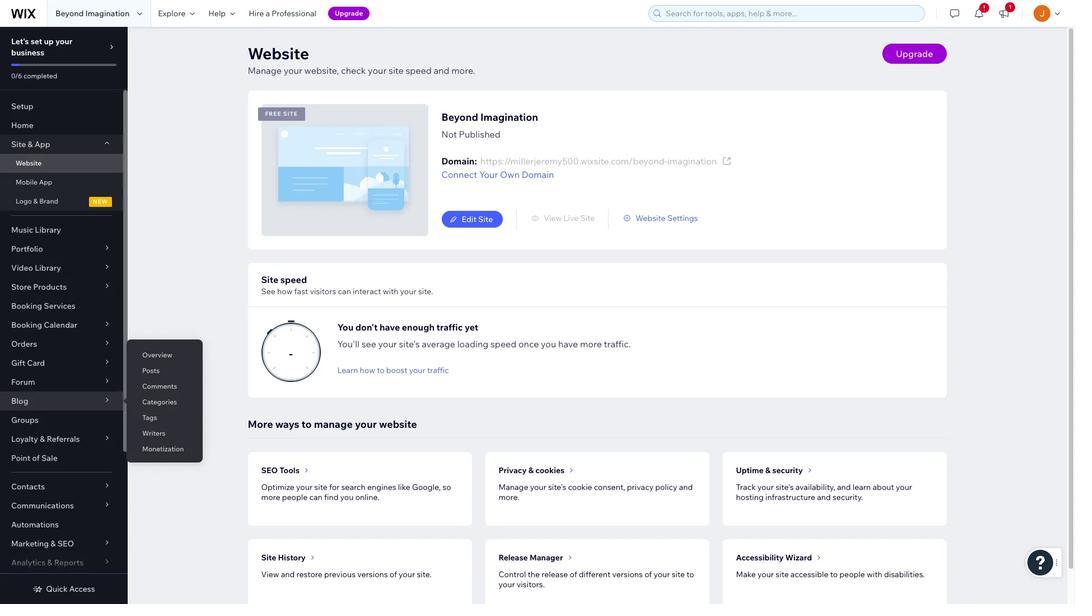 Task type: locate. For each thing, give the bounding box(es) containing it.
have right don't
[[380, 322, 400, 333]]

https://millerjeremy500.wixsite.com/beyond-imagination link
[[480, 155, 734, 168]]

site & app button
[[0, 135, 123, 154]]

people inside optimize your site for search engines like google, so more people can find you online.
[[282, 493, 308, 503]]

imagination inside beyond imagination not published
[[480, 111, 538, 124]]

0 horizontal spatial versions
[[357, 570, 388, 580]]

0 vertical spatial upgrade button
[[328, 7, 370, 20]]

booking inside popup button
[[11, 320, 42, 330]]

0 horizontal spatial more
[[261, 493, 280, 503]]

Search for tools, apps, help & more... field
[[662, 6, 921, 21]]

traffic inside you don't have enough traffic yet you'll see your site's average loading speed once you have more traffic.
[[437, 322, 463, 333]]

site's for uptime
[[776, 483, 794, 493]]

completed
[[24, 72, 57, 80]]

0 horizontal spatial site's
[[399, 339, 420, 350]]

optimize your site for search engines like google, so more people can find you online.
[[261, 483, 451, 503]]

0 horizontal spatial seo
[[58, 539, 74, 549]]

to left make
[[687, 570, 694, 580]]

1 horizontal spatial site's
[[548, 483, 566, 493]]

site right live at right top
[[580, 213, 595, 223]]

0 horizontal spatial people
[[282, 493, 308, 503]]

1 vertical spatial people
[[840, 570, 865, 580]]

policy
[[655, 483, 677, 493]]

hire a professional
[[249, 8, 316, 18]]

0 vertical spatial beyond
[[55, 8, 84, 18]]

people
[[282, 493, 308, 503], [840, 570, 865, 580]]

quick
[[46, 585, 68, 595]]

1 vertical spatial speed
[[280, 274, 307, 286]]

0 horizontal spatial manage
[[248, 65, 282, 76]]

speed
[[406, 65, 432, 76], [280, 274, 307, 286], [491, 339, 517, 350]]

can left find on the left bottom
[[309, 493, 322, 503]]

beyond up not
[[442, 111, 478, 124]]

site right edit on the top
[[478, 214, 493, 225]]

how inside "site speed see how fast visitors can interact with your site."
[[277, 287, 293, 297]]

music
[[11, 225, 33, 235]]

& left reports at bottom
[[47, 558, 52, 568]]

search
[[341, 483, 366, 493]]

0 vertical spatial view
[[544, 213, 562, 223]]

restore
[[296, 570, 322, 580]]

analytics & reports button
[[0, 554, 123, 573]]

1 horizontal spatial speed
[[406, 65, 432, 76]]

once
[[519, 339, 539, 350]]

website
[[379, 418, 417, 431]]

0 horizontal spatial how
[[277, 287, 293, 297]]

site speed see how fast visitors can interact with your site.
[[261, 274, 433, 297]]

1 library from the top
[[35, 225, 61, 235]]

0 vertical spatial booking
[[11, 301, 42, 311]]

manage
[[314, 418, 353, 431]]

booking for booking calendar
[[11, 320, 42, 330]]

domain:
[[442, 156, 477, 167]]

interact
[[353, 287, 381, 297]]

see
[[362, 339, 376, 350]]

website
[[248, 44, 309, 63], [16, 159, 42, 167], [636, 213, 666, 223]]

people right accessible
[[840, 570, 865, 580]]

mobile app
[[16, 178, 52, 186]]

1 vertical spatial site.
[[417, 570, 432, 580]]

average
[[422, 339, 455, 350]]

0 horizontal spatial more.
[[451, 65, 475, 76]]

1 horizontal spatial imagination
[[480, 111, 538, 124]]

booking for booking services
[[11, 301, 42, 311]]

1 vertical spatial library
[[35, 263, 61, 273]]

site inside "site speed see how fast visitors can interact with your site."
[[261, 274, 278, 286]]

1 vertical spatial imagination
[[480, 111, 538, 124]]

2 horizontal spatial speed
[[491, 339, 517, 350]]

1 horizontal spatial you
[[541, 339, 556, 350]]

security.
[[833, 493, 863, 503]]

website link
[[0, 154, 123, 173]]

& up analytics & reports
[[51, 539, 56, 549]]

0 vertical spatial have
[[380, 322, 400, 333]]

versions right previous
[[357, 570, 388, 580]]

you inside optimize your site for search engines like google, so more people can find you online.
[[340, 493, 354, 503]]

& right privacy on the bottom left
[[528, 466, 534, 476]]

0 vertical spatial with
[[383, 287, 398, 297]]

0 horizontal spatial beyond
[[55, 8, 84, 18]]

1 vertical spatial with
[[867, 570, 882, 580]]

1 horizontal spatial people
[[840, 570, 865, 580]]

how right learn
[[360, 366, 375, 376]]

1 horizontal spatial versions
[[612, 570, 643, 580]]

website down site & app
[[16, 159, 42, 167]]

services
[[44, 301, 76, 311]]

2 vertical spatial website
[[636, 213, 666, 223]]

0 horizontal spatial view
[[261, 570, 279, 580]]

seo up reports at bottom
[[58, 539, 74, 549]]

visitors.
[[517, 580, 545, 590]]

& for site
[[28, 139, 33, 150]]

marketing
[[11, 539, 49, 549]]

store
[[11, 282, 31, 292]]

people down tools
[[282, 493, 308, 503]]

library inside video library dropdown button
[[35, 263, 61, 273]]

1 horizontal spatial manage
[[499, 483, 528, 493]]

with left disabilities.
[[867, 570, 882, 580]]

1 horizontal spatial beyond
[[442, 111, 478, 124]]

1 vertical spatial booking
[[11, 320, 42, 330]]

0 horizontal spatial can
[[309, 493, 322, 503]]

imagination for beyond imagination not published
[[480, 111, 538, 124]]

to right accessible
[[830, 570, 838, 580]]

website inside "link"
[[16, 159, 42, 167]]

0 vertical spatial more.
[[451, 65, 475, 76]]

site inside popup button
[[11, 139, 26, 150]]

1 vertical spatial how
[[360, 366, 375, 376]]

view left live at right top
[[544, 213, 562, 223]]

quick access button
[[33, 585, 95, 595]]

beyond
[[55, 8, 84, 18], [442, 111, 478, 124]]

1 horizontal spatial how
[[360, 366, 375, 376]]

& for loyalty
[[40, 435, 45, 445]]

1 vertical spatial more.
[[499, 493, 520, 503]]

can inside optimize your site for search engines like google, so more people can find you online.
[[309, 493, 322, 503]]

groups
[[11, 416, 39, 426]]

loyalty
[[11, 435, 38, 445]]

video library button
[[0, 259, 123, 278]]

make your site accessible to people with disabilities.
[[736, 570, 925, 580]]

1 vertical spatial traffic
[[427, 366, 449, 376]]

have right once
[[558, 339, 578, 350]]

view down site history
[[261, 570, 279, 580]]

site's inside manage your site's cookie consent, privacy policy and more.
[[548, 483, 566, 493]]

booking
[[11, 301, 42, 311], [11, 320, 42, 330]]

1 horizontal spatial upgrade button
[[883, 44, 947, 64]]

of inside sidebar element
[[32, 454, 40, 464]]

0 vertical spatial manage
[[248, 65, 282, 76]]

0 vertical spatial website
[[248, 44, 309, 63]]

more left traffic.
[[580, 339, 602, 350]]

site's down cookies on the bottom
[[548, 483, 566, 493]]

library inside the music library link
[[35, 225, 61, 235]]

1 vertical spatial manage
[[499, 483, 528, 493]]

0 vertical spatial imagination
[[85, 8, 130, 18]]

0/6
[[11, 72, 22, 80]]

of left "sale"
[[32, 454, 40, 464]]

privacy & cookies
[[499, 466, 565, 476]]

0 vertical spatial library
[[35, 225, 61, 235]]

1 vertical spatial have
[[558, 339, 578, 350]]

1 horizontal spatial with
[[867, 570, 882, 580]]

0/6 completed
[[11, 72, 57, 80]]

more
[[580, 339, 602, 350], [261, 493, 280, 503]]

seo
[[261, 466, 278, 476], [58, 539, 74, 549]]

0 vertical spatial can
[[338, 287, 351, 297]]

site down home on the top of page
[[11, 139, 26, 150]]

-
[[289, 346, 293, 361]]

beyond up the let's set up your business
[[55, 8, 84, 18]]

manage
[[248, 65, 282, 76], [499, 483, 528, 493]]

library up portfolio dropdown button
[[35, 225, 61, 235]]

1 vertical spatial you
[[340, 493, 354, 503]]

0 vertical spatial people
[[282, 493, 308, 503]]

& right logo
[[33, 197, 38, 206]]

optimize
[[261, 483, 295, 493]]

loyalty & referrals
[[11, 435, 80, 445]]

edit
[[462, 214, 477, 225]]

booking calendar button
[[0, 316, 123, 335]]

seo up optimize
[[261, 466, 278, 476]]

site left history in the bottom of the page
[[261, 553, 276, 563]]

2 booking from the top
[[11, 320, 42, 330]]

analytics & reports
[[11, 558, 84, 568]]

site inside the control the release of different versions of your site to your visitors.
[[672, 570, 685, 580]]

site
[[389, 65, 404, 76], [314, 483, 327, 493], [672, 570, 685, 580], [776, 570, 789, 580]]

with right interact
[[383, 287, 398, 297]]

history
[[278, 553, 306, 563]]

to left boost
[[377, 366, 384, 376]]

0 horizontal spatial upgrade
[[335, 9, 363, 17]]

website for website settings
[[636, 213, 666, 223]]

site up see in the left top of the page
[[261, 274, 278, 286]]

1 horizontal spatial more
[[580, 339, 602, 350]]

1 vertical spatial can
[[309, 493, 322, 503]]

versions right different on the bottom right of page
[[612, 570, 643, 580]]

comments link
[[127, 377, 203, 396]]

site's inside track your site's availability, and learn about your hosting infrastructure and security.
[[776, 483, 794, 493]]

site inside website manage your website, check your site speed and more.
[[389, 65, 404, 76]]

you right find on the left bottom
[[340, 493, 354, 503]]

how
[[277, 287, 293, 297], [360, 366, 375, 376]]

website for website manage your website, check your site speed and more.
[[248, 44, 309, 63]]

site's for privacy
[[548, 483, 566, 493]]

for
[[329, 483, 340, 493]]

professional
[[272, 8, 316, 18]]

1 horizontal spatial view
[[544, 213, 562, 223]]

to right ways
[[302, 418, 312, 431]]

0 vertical spatial traffic
[[437, 322, 463, 333]]

beyond for beyond imagination not published
[[442, 111, 478, 124]]

your inside optimize your site for search engines like google, so more people can find you online.
[[296, 483, 313, 493]]

more. inside website manage your website, check your site speed and more.
[[451, 65, 475, 76]]

manage up free on the top left of the page
[[248, 65, 282, 76]]

0 vertical spatial app
[[35, 139, 50, 150]]

settings
[[667, 213, 698, 223]]

& for analytics
[[47, 558, 52, 568]]

2 horizontal spatial website
[[636, 213, 666, 223]]

site for speed
[[261, 274, 278, 286]]

up
[[44, 36, 54, 46]]

0 horizontal spatial website
[[16, 159, 42, 167]]

speed inside you don't have enough traffic yet you'll see your site's average loading speed once you have more traffic.
[[491, 339, 517, 350]]

1 horizontal spatial have
[[558, 339, 578, 350]]

1 vertical spatial website
[[16, 159, 42, 167]]

0 horizontal spatial speed
[[280, 274, 307, 286]]

orders button
[[0, 335, 123, 354]]

comments
[[142, 382, 177, 391]]

& inside popup button
[[28, 139, 33, 150]]

reports
[[54, 558, 84, 568]]

0 vertical spatial more
[[580, 339, 602, 350]]

traffic up average
[[437, 322, 463, 333]]

booking down store
[[11, 301, 42, 311]]

1 vertical spatial beyond
[[442, 111, 478, 124]]

0 vertical spatial seo
[[261, 466, 278, 476]]

& down home on the top of page
[[28, 139, 33, 150]]

0 horizontal spatial with
[[383, 287, 398, 297]]

site's down enough on the left of page
[[399, 339, 420, 350]]

2 horizontal spatial site's
[[776, 483, 794, 493]]

booking up orders
[[11, 320, 42, 330]]

1 vertical spatial seo
[[58, 539, 74, 549]]

app down home link
[[35, 139, 50, 150]]

let's
[[11, 36, 29, 46]]

0 vertical spatial how
[[277, 287, 293, 297]]

website down the 'hire a professional'
[[248, 44, 309, 63]]

wizard
[[786, 553, 812, 563]]

website left settings
[[636, 213, 666, 223]]

& for logo
[[33, 197, 38, 206]]

site.
[[418, 287, 433, 297], [417, 570, 432, 580]]

manage down privacy on the bottom left
[[499, 483, 528, 493]]

& for marketing
[[51, 539, 56, 549]]

traffic down average
[[427, 366, 449, 376]]

site's
[[399, 339, 420, 350], [548, 483, 566, 493], [776, 483, 794, 493]]

1 vertical spatial app
[[39, 178, 52, 186]]

gift card button
[[0, 354, 123, 373]]

find
[[324, 493, 338, 503]]

1 horizontal spatial can
[[338, 287, 351, 297]]

0 horizontal spatial imagination
[[85, 8, 130, 18]]

seo inside popup button
[[58, 539, 74, 549]]

1 vertical spatial more
[[261, 493, 280, 503]]

1 vertical spatial upgrade
[[896, 48, 933, 59]]

can right visitors
[[338, 287, 351, 297]]

speed inside "site speed see how fast visitors can interact with your site."
[[280, 274, 307, 286]]

manage inside website manage your website, check your site speed and more.
[[248, 65, 282, 76]]

& inside popup button
[[51, 539, 56, 549]]

imagination for beyond imagination
[[85, 8, 130, 18]]

privacy
[[627, 483, 654, 493]]

home
[[11, 120, 33, 130]]

of
[[32, 454, 40, 464], [390, 570, 397, 580], [570, 570, 577, 580], [645, 570, 652, 580]]

2 versions from the left
[[612, 570, 643, 580]]

app right mobile
[[39, 178, 52, 186]]

1 booking from the top
[[11, 301, 42, 311]]

let's set up your business
[[11, 36, 72, 58]]

accessible
[[791, 570, 829, 580]]

1 vertical spatial view
[[261, 570, 279, 580]]

website manage your website, check your site speed and more.
[[248, 44, 475, 76]]

& right loyalty
[[40, 435, 45, 445]]

of right release
[[570, 570, 577, 580]]

library up products
[[35, 263, 61, 273]]

you right once
[[541, 339, 556, 350]]

0 vertical spatial speed
[[406, 65, 432, 76]]

monetization
[[142, 445, 184, 454]]

0 vertical spatial you
[[541, 339, 556, 350]]

0 vertical spatial site.
[[418, 287, 433, 297]]

how left fast
[[277, 287, 293, 297]]

beyond inside beyond imagination not published
[[442, 111, 478, 124]]

2 library from the top
[[35, 263, 61, 273]]

1 horizontal spatial more.
[[499, 493, 520, 503]]

sale
[[41, 454, 58, 464]]

0 horizontal spatial you
[[340, 493, 354, 503]]

0 vertical spatial upgrade
[[335, 9, 363, 17]]

site history
[[261, 553, 306, 563]]

of right previous
[[390, 570, 397, 580]]

accessibility wizard
[[736, 553, 812, 563]]

& right uptime
[[765, 466, 771, 476]]

website inside website manage your website, check your site speed and more.
[[248, 44, 309, 63]]

make
[[736, 570, 756, 580]]

more inside optimize your site for search engines like google, so more people can find you online.
[[261, 493, 280, 503]]

more down seo tools
[[261, 493, 280, 503]]

1 versions from the left
[[357, 570, 388, 580]]

1 horizontal spatial website
[[248, 44, 309, 63]]

versions
[[357, 570, 388, 580], [612, 570, 643, 580]]

site's down security
[[776, 483, 794, 493]]

2 vertical spatial speed
[[491, 339, 517, 350]]

site. inside "site speed see how fast visitors can interact with your site."
[[418, 287, 433, 297]]



Task type: vqa. For each thing, say whether or not it's contained in the screenshot.
second 'How' from the top of the page
no



Task type: describe. For each thing, give the bounding box(es) containing it.
connect
[[442, 169, 477, 180]]

booking services
[[11, 301, 76, 311]]

website settings
[[636, 213, 698, 223]]

1
[[1009, 3, 1012, 11]]

not
[[442, 129, 457, 140]]

business
[[11, 48, 44, 58]]

site for &
[[11, 139, 26, 150]]

learn how to boost your traffic
[[337, 366, 449, 376]]

1 button
[[992, 0, 1016, 27]]

check
[[341, 65, 366, 76]]

consent,
[[594, 483, 625, 493]]

with inside "site speed see how fast visitors can interact with your site."
[[383, 287, 398, 297]]

to inside the control the release of different versions of your site to your visitors.
[[687, 570, 694, 580]]

connect your own domain
[[442, 169, 554, 180]]

you don't have enough traffic yet you'll see your site's average loading speed once you have more traffic.
[[337, 322, 631, 350]]

orders
[[11, 339, 37, 349]]

you'll
[[337, 339, 360, 350]]

infrastructure
[[766, 493, 815, 503]]

and inside website manage your website, check your site speed and more.
[[434, 65, 449, 76]]

posts link
[[127, 362, 203, 381]]

boost
[[386, 366, 407, 376]]

1 horizontal spatial upgrade
[[896, 48, 933, 59]]

the
[[528, 570, 540, 580]]

categories link
[[127, 393, 203, 412]]

& for uptime
[[765, 466, 771, 476]]

set
[[31, 36, 42, 46]]

products
[[33, 282, 67, 292]]

view for view and restore previous versions of your site.
[[261, 570, 279, 580]]

connect your own domain button
[[442, 168, 554, 181]]

https://millerjeremy500.wixsite.com/beyond-imagination
[[480, 156, 717, 167]]

learn
[[337, 366, 358, 376]]

you inside you don't have enough traffic yet you'll see your site's average loading speed once you have more traffic.
[[541, 339, 556, 350]]

blog
[[11, 396, 28, 407]]

1 horizontal spatial seo
[[261, 466, 278, 476]]

engines
[[367, 483, 396, 493]]

so
[[443, 483, 451, 493]]

your inside manage your site's cookie consent, privacy policy and more.
[[530, 483, 546, 493]]

website for website
[[16, 159, 42, 167]]

more ways to manage your website
[[248, 418, 417, 431]]

visitors
[[310, 287, 336, 297]]

different
[[579, 570, 611, 580]]

referrals
[[47, 435, 80, 445]]

point of sale link
[[0, 449, 123, 468]]

uptime & security
[[736, 466, 803, 476]]

you
[[337, 322, 353, 333]]

previous
[[324, 570, 356, 580]]

can inside "site speed see how fast visitors can interact with your site."
[[338, 287, 351, 297]]

a
[[266, 8, 270, 18]]

site & app
[[11, 139, 50, 150]]

beyond for beyond imagination
[[55, 8, 84, 18]]

overview link
[[127, 346, 203, 365]]

online.
[[355, 493, 379, 503]]

help button
[[202, 0, 242, 27]]

your inside "site speed see how fast visitors can interact with your site."
[[400, 287, 417, 297]]

website,
[[304, 65, 339, 76]]

quick access
[[46, 585, 95, 595]]

1 vertical spatial upgrade button
[[883, 44, 947, 64]]

portfolio
[[11, 244, 43, 254]]

card
[[27, 358, 45, 368]]

of right different on the bottom right of page
[[645, 570, 652, 580]]

overview
[[142, 351, 172, 360]]

release
[[542, 570, 568, 580]]

music library
[[11, 225, 61, 235]]

store products button
[[0, 278, 123, 297]]

like
[[398, 483, 410, 493]]

new
[[93, 198, 108, 206]]

store products
[[11, 282, 67, 292]]

forum
[[11, 377, 35, 388]]

cookie
[[568, 483, 592, 493]]

learn
[[853, 483, 871, 493]]

accessibility
[[736, 553, 784, 563]]

forum button
[[0, 373, 123, 392]]

your inside you don't have enough traffic yet you'll see your site's average loading speed once you have more traffic.
[[378, 339, 397, 350]]

brand
[[39, 197, 58, 206]]

live
[[564, 213, 579, 223]]

music library link
[[0, 221, 123, 240]]

setup link
[[0, 97, 123, 116]]

google,
[[412, 483, 441, 493]]

library for video library
[[35, 263, 61, 273]]

sidebar element
[[0, 27, 128, 605]]

app inside popup button
[[35, 139, 50, 150]]

logo & brand
[[16, 197, 58, 206]]

communications
[[11, 501, 74, 511]]

your
[[479, 169, 498, 180]]

0 horizontal spatial upgrade button
[[328, 7, 370, 20]]

analytics
[[11, 558, 45, 568]]

video
[[11, 263, 33, 273]]

booking calendar
[[11, 320, 77, 330]]

versions inside the control the release of different versions of your site to your visitors.
[[612, 570, 643, 580]]

categories
[[142, 398, 177, 407]]

more. inside manage your site's cookie consent, privacy policy and more.
[[499, 493, 520, 503]]

view for view live site
[[544, 213, 562, 223]]

disabilities.
[[884, 570, 925, 580]]

manage your site's cookie consent, privacy policy and more.
[[499, 483, 693, 503]]

library for music library
[[35, 225, 61, 235]]

uptime
[[736, 466, 764, 476]]

imagination
[[667, 156, 717, 167]]

track your site's availability, and learn about your hosting infrastructure and security.
[[736, 483, 912, 503]]

0 horizontal spatial have
[[380, 322, 400, 333]]

and inside manage your site's cookie consent, privacy policy and more.
[[679, 483, 693, 493]]

cookies
[[536, 466, 565, 476]]

contacts
[[11, 482, 45, 492]]

site's inside you don't have enough traffic yet you'll see your site's average loading speed once you have more traffic.
[[399, 339, 420, 350]]

your inside the let's set up your business
[[55, 36, 72, 46]]

seo tools
[[261, 466, 300, 476]]

hire a professional link
[[242, 0, 323, 27]]

site inside optimize your site for search engines like google, so more people can find you online.
[[314, 483, 327, 493]]

site for history
[[261, 553, 276, 563]]

portfolio button
[[0, 240, 123, 259]]

speed inside website manage your website, check your site speed and more.
[[406, 65, 432, 76]]

more inside you don't have enough traffic yet you'll see your site's average loading speed once you have more traffic.
[[580, 339, 602, 350]]

logo
[[16, 197, 32, 206]]

& for privacy
[[528, 466, 534, 476]]

explore
[[158, 8, 186, 18]]

hire
[[249, 8, 264, 18]]

track
[[736, 483, 756, 493]]

don't
[[355, 322, 378, 333]]

manage inside manage your site's cookie consent, privacy policy and more.
[[499, 483, 528, 493]]



